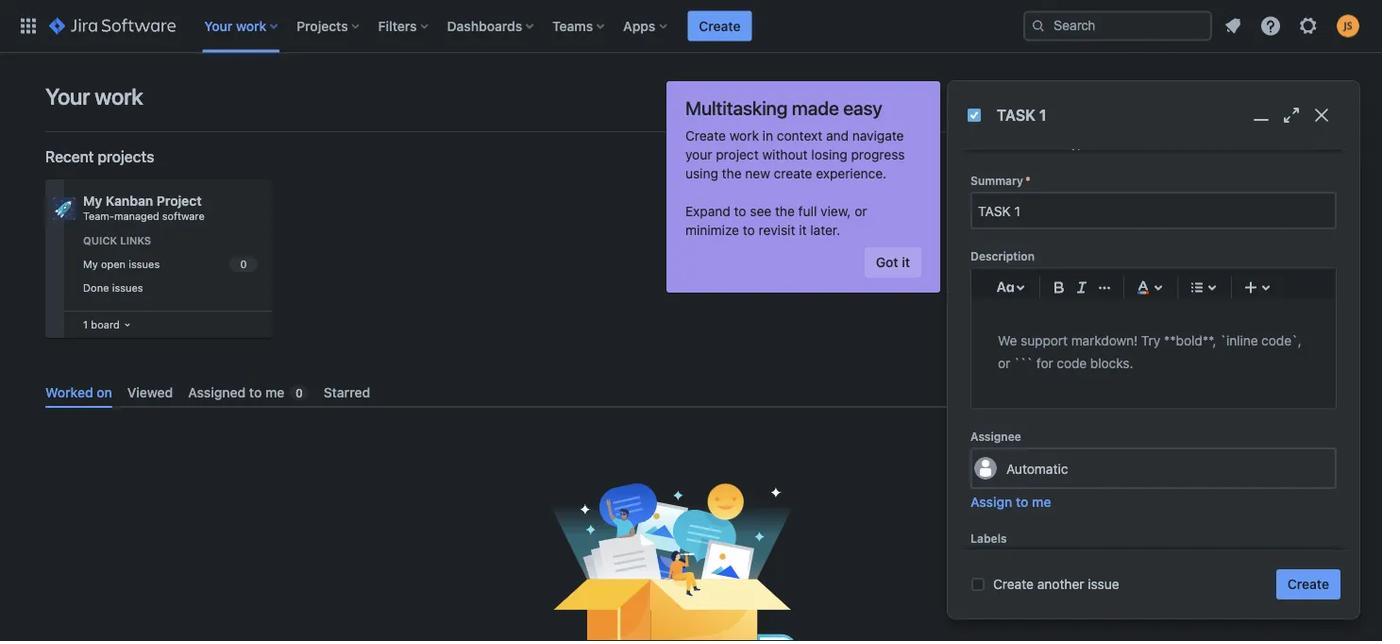 Task type: describe. For each thing, give the bounding box(es) containing it.
work inside the multitasking made easy create work in context and navigate your project without losing progress using the new create experience.
[[730, 128, 759, 144]]

about
[[1004, 138, 1034, 151]]

to for expand to see the full view, or minimize to revisit it later. got it
[[735, 204, 747, 219]]

automatic image
[[975, 458, 998, 481]]

labels
[[971, 533, 1008, 546]]

open
[[101, 258, 126, 270]]

the inside expand to see the full view, or minimize to revisit it later. got it
[[776, 204, 795, 219]]

later.
[[811, 222, 841, 238]]

losing
[[812, 147, 848, 162]]

my kanban project team-managed software
[[83, 193, 205, 222]]

assign
[[971, 495, 1013, 511]]

project
[[157, 193, 202, 209]]

project
[[716, 147, 759, 162]]

got
[[876, 255, 899, 270]]

using
[[686, 166, 719, 181]]

board image
[[120, 317, 135, 333]]

worked
[[45, 384, 93, 400]]

new
[[746, 166, 771, 181]]

task 1
[[998, 106, 1047, 124]]

settings image
[[1298, 15, 1321, 37]]

assign to me button
[[971, 494, 1052, 513]]

0
[[296, 386, 303, 400]]

1 inside dropdown button
[[83, 318, 88, 331]]

go full screen image
[[1281, 104, 1304, 127]]

notifications image
[[1222, 15, 1245, 37]]

managed
[[114, 210, 159, 222]]

tab list containing worked on
[[38, 377, 1338, 408]]

in
[[763, 128, 774, 144]]

view
[[1231, 147, 1260, 162]]

to for assign to me
[[1016, 495, 1029, 511]]

lists image
[[1186, 277, 1209, 300]]

assignee
[[971, 430, 1022, 444]]

discard & close image
[[1311, 104, 1334, 127]]

your work inside popup button
[[204, 18, 267, 34]]

search image
[[1032, 18, 1047, 34]]

more formatting image
[[1094, 277, 1117, 300]]

another
[[1038, 577, 1085, 592]]

got it button
[[865, 247, 922, 278]]

learn about issue types
[[971, 138, 1097, 151]]

create button inside primary 'element'
[[688, 11, 752, 41]]

1 vertical spatial issues
[[112, 281, 143, 294]]

summary *
[[971, 174, 1031, 188]]

Search field
[[1024, 11, 1213, 41]]

1 vertical spatial create button
[[1277, 570, 1341, 600]]

easy
[[844, 96, 883, 119]]

kanban
[[106, 193, 153, 209]]

dashboards button
[[442, 11, 541, 41]]

made
[[792, 96, 839, 119]]

0 horizontal spatial projects
[[98, 148, 154, 166]]

context
[[777, 128, 823, 144]]

task
[[998, 106, 1036, 124]]

done issues
[[83, 281, 143, 294]]

appswitcher icon image
[[17, 15, 40, 37]]

0 horizontal spatial your work
[[45, 83, 143, 110]]

all
[[1264, 147, 1277, 162]]

*
[[1026, 174, 1031, 188]]

assign to me
[[971, 495, 1052, 511]]

0 horizontal spatial your
[[45, 83, 90, 110]]

the inside the multitasking made easy create work in context and navigate your project without losing progress using the new create experience.
[[722, 166, 742, 181]]

multitasking
[[686, 96, 788, 119]]

me for assigned to me
[[265, 384, 285, 400]]

view all projects
[[1231, 147, 1330, 162]]

navigate
[[853, 128, 904, 144]]

revisit
[[759, 222, 796, 238]]

expand to see the full view, or minimize to revisit it later. got it
[[686, 204, 911, 270]]

0 vertical spatial it
[[799, 222, 807, 238]]

minimize
[[686, 222, 740, 238]]

teams
[[553, 18, 593, 34]]

bold ⌘b image
[[1049, 277, 1071, 300]]

Description - Main content area, start typing to enter text. text field
[[998, 330, 1310, 375]]



Task type: locate. For each thing, give the bounding box(es) containing it.
learn
[[971, 138, 1001, 151]]

viewed
[[127, 384, 173, 400]]

issue left types at the top right
[[1037, 138, 1065, 151]]

projects up kanban
[[98, 148, 154, 166]]

1 my from the top
[[83, 193, 102, 209]]

my left open
[[83, 258, 98, 270]]

your work
[[204, 18, 267, 34], [45, 83, 143, 110]]

1 horizontal spatial projects
[[1281, 147, 1330, 162]]

create inside primary 'element'
[[699, 18, 741, 34]]

1 vertical spatial 1
[[83, 318, 88, 331]]

1 board
[[83, 318, 120, 331]]

your work left projects
[[204, 18, 267, 34]]

1 vertical spatial it
[[902, 255, 911, 270]]

1 horizontal spatial work
[[236, 18, 267, 34]]

0 vertical spatial the
[[722, 166, 742, 181]]

italic ⌘i image
[[1071, 277, 1094, 300]]

text styles image
[[995, 277, 1017, 300]]

issue for about
[[1037, 138, 1065, 151]]

1 left board
[[83, 318, 88, 331]]

0 vertical spatial work
[[236, 18, 267, 34]]

it down full on the right of the page
[[799, 222, 807, 238]]

projects
[[1281, 147, 1330, 162], [98, 148, 154, 166]]

me inside button
[[1033, 495, 1052, 511]]

work up recent projects
[[95, 83, 143, 110]]

1 horizontal spatial 1
[[1040, 106, 1047, 124]]

without
[[763, 147, 808, 162]]

0 horizontal spatial create button
[[688, 11, 752, 41]]

and
[[827, 128, 849, 144]]

minimize image
[[1251, 104, 1273, 127]]

links
[[120, 235, 151, 247]]

automatic
[[1007, 461, 1069, 477]]

issue for another
[[1088, 577, 1120, 592]]

done issues link
[[79, 277, 261, 298]]

apps button
[[618, 11, 675, 41]]

assigned
[[188, 384, 246, 400]]

2 vertical spatial work
[[730, 128, 759, 144]]

1 horizontal spatial your work
[[204, 18, 267, 34]]

description
[[971, 250, 1035, 264]]

see
[[750, 204, 772, 219]]

1 vertical spatial your
[[45, 83, 90, 110]]

your inside popup button
[[204, 18, 233, 34]]

experience.
[[816, 166, 887, 181]]

me down 'automatic'
[[1033, 495, 1052, 511]]

0 vertical spatial me
[[265, 384, 285, 400]]

1 right task
[[1040, 106, 1047, 124]]

apps
[[624, 18, 656, 34]]

projects
[[297, 18, 348, 34]]

your profile and settings image
[[1338, 15, 1360, 37]]

multitasking made easy create work in context and navigate your project without losing progress using the new create experience.
[[686, 96, 905, 181]]

work inside popup button
[[236, 18, 267, 34]]

1 vertical spatial your work
[[45, 83, 143, 110]]

projects inside "link"
[[1281, 147, 1330, 162]]

create inside the multitasking made easy create work in context and navigate your project without losing progress using the new create experience.
[[686, 128, 726, 144]]

task 1 image
[[967, 108, 982, 123]]

your
[[686, 147, 713, 162]]

the up revisit on the right top of the page
[[776, 204, 795, 219]]

issue right another
[[1088, 577, 1120, 592]]

your work button
[[199, 11, 285, 41]]

2 my from the top
[[83, 258, 98, 270]]

the down project
[[722, 166, 742, 181]]

create button
[[688, 11, 752, 41], [1277, 570, 1341, 600]]

1
[[1040, 106, 1047, 124], [83, 318, 88, 331]]

dashboards
[[447, 18, 523, 34]]

banner containing your work
[[0, 0, 1383, 53]]

software
[[162, 210, 205, 222]]

recent projects
[[45, 148, 154, 166]]

view,
[[821, 204, 852, 219]]

2 horizontal spatial work
[[730, 128, 759, 144]]

board
[[91, 318, 120, 331]]

done
[[83, 281, 109, 294]]

the
[[722, 166, 742, 181], [776, 204, 795, 219]]

projects button
[[291, 11, 367, 41]]

create
[[774, 166, 813, 181]]

1 horizontal spatial create button
[[1277, 570, 1341, 600]]

to inside button
[[1016, 495, 1029, 511]]

1 vertical spatial my
[[83, 258, 98, 270]]

1 horizontal spatial issue
[[1088, 577, 1120, 592]]

quick links
[[83, 235, 151, 247]]

1 vertical spatial me
[[1033, 495, 1052, 511]]

tab list
[[38, 377, 1338, 408]]

me
[[265, 384, 285, 400], [1033, 495, 1052, 511]]

to left see
[[735, 204, 747, 219]]

1 horizontal spatial the
[[776, 204, 795, 219]]

my open issues
[[83, 258, 160, 270]]

or
[[855, 204, 868, 219]]

my for kanban
[[83, 193, 102, 209]]

your work up recent projects
[[45, 83, 143, 110]]

0 horizontal spatial issue
[[1037, 138, 1065, 151]]

teams button
[[547, 11, 612, 41]]

jira software image
[[49, 15, 176, 37], [49, 15, 176, 37]]

0 horizontal spatial the
[[722, 166, 742, 181]]

help image
[[1260, 15, 1283, 37]]

work up project
[[730, 128, 759, 144]]

my inside my kanban project team-managed software
[[83, 193, 102, 209]]

learn about issue types link
[[971, 138, 1097, 151]]

my for open
[[83, 258, 98, 270]]

1 board button
[[79, 315, 135, 335]]

banner
[[0, 0, 1383, 53]]

issues
[[129, 258, 160, 270], [112, 281, 143, 294]]

0 vertical spatial my
[[83, 193, 102, 209]]

0 vertical spatial your work
[[204, 18, 267, 34]]

my open issues link
[[79, 254, 261, 275]]

0 horizontal spatial me
[[265, 384, 285, 400]]

0 vertical spatial issue
[[1037, 138, 1065, 151]]

recent
[[45, 148, 94, 166]]

me inside tab list
[[265, 384, 285, 400]]

it right "got"
[[902, 255, 911, 270]]

issue
[[1037, 138, 1065, 151], [1088, 577, 1120, 592]]

to for assigned to me
[[249, 384, 262, 400]]

issues down my open issues
[[112, 281, 143, 294]]

filters
[[378, 18, 417, 34]]

1 horizontal spatial your
[[204, 18, 233, 34]]

to right 'assigned'
[[249, 384, 262, 400]]

1 vertical spatial work
[[95, 83, 143, 110]]

primary element
[[11, 0, 1024, 52]]

work left projects
[[236, 18, 267, 34]]

your
[[204, 18, 233, 34], [45, 83, 90, 110]]

me left '0'
[[265, 384, 285, 400]]

full
[[799, 204, 817, 219]]

team-
[[83, 210, 114, 222]]

to
[[735, 204, 747, 219], [743, 222, 756, 238], [249, 384, 262, 400], [1016, 495, 1029, 511]]

my
[[83, 193, 102, 209], [83, 258, 98, 270]]

expand
[[686, 204, 731, 219]]

filters button
[[373, 11, 436, 41]]

0 vertical spatial your
[[204, 18, 233, 34]]

quick
[[83, 235, 117, 247]]

to down see
[[743, 222, 756, 238]]

0 vertical spatial issues
[[129, 258, 160, 270]]

1 horizontal spatial it
[[902, 255, 911, 270]]

create another issue
[[994, 577, 1120, 592]]

0 horizontal spatial work
[[95, 83, 143, 110]]

summary
[[971, 174, 1024, 188]]

on
[[97, 384, 112, 400]]

0 horizontal spatial it
[[799, 222, 807, 238]]

projects right all
[[1281, 147, 1330, 162]]

progress
[[852, 147, 905, 162]]

create
[[699, 18, 741, 34], [686, 128, 726, 144], [994, 577, 1034, 592], [1288, 577, 1330, 592]]

view all projects link
[[1231, 147, 1330, 166]]

0 vertical spatial 1
[[1040, 106, 1047, 124]]

me for assign to me
[[1033, 495, 1052, 511]]

1 vertical spatial issue
[[1088, 577, 1120, 592]]

to right assign
[[1016, 495, 1029, 511]]

starred
[[324, 384, 370, 400]]

work
[[236, 18, 267, 34], [95, 83, 143, 110], [730, 128, 759, 144]]

1 vertical spatial the
[[776, 204, 795, 219]]

assigned to me
[[188, 384, 285, 400]]

0 vertical spatial create button
[[688, 11, 752, 41]]

None text field
[[973, 194, 1336, 228]]

worked on
[[45, 384, 112, 400]]

my up team- at top left
[[83, 193, 102, 209]]

0 horizontal spatial 1
[[83, 318, 88, 331]]

issues down links
[[129, 258, 160, 270]]

types
[[1068, 138, 1097, 151]]

1 horizontal spatial me
[[1033, 495, 1052, 511]]



Task type: vqa. For each thing, say whether or not it's contained in the screenshot.
Create button
yes



